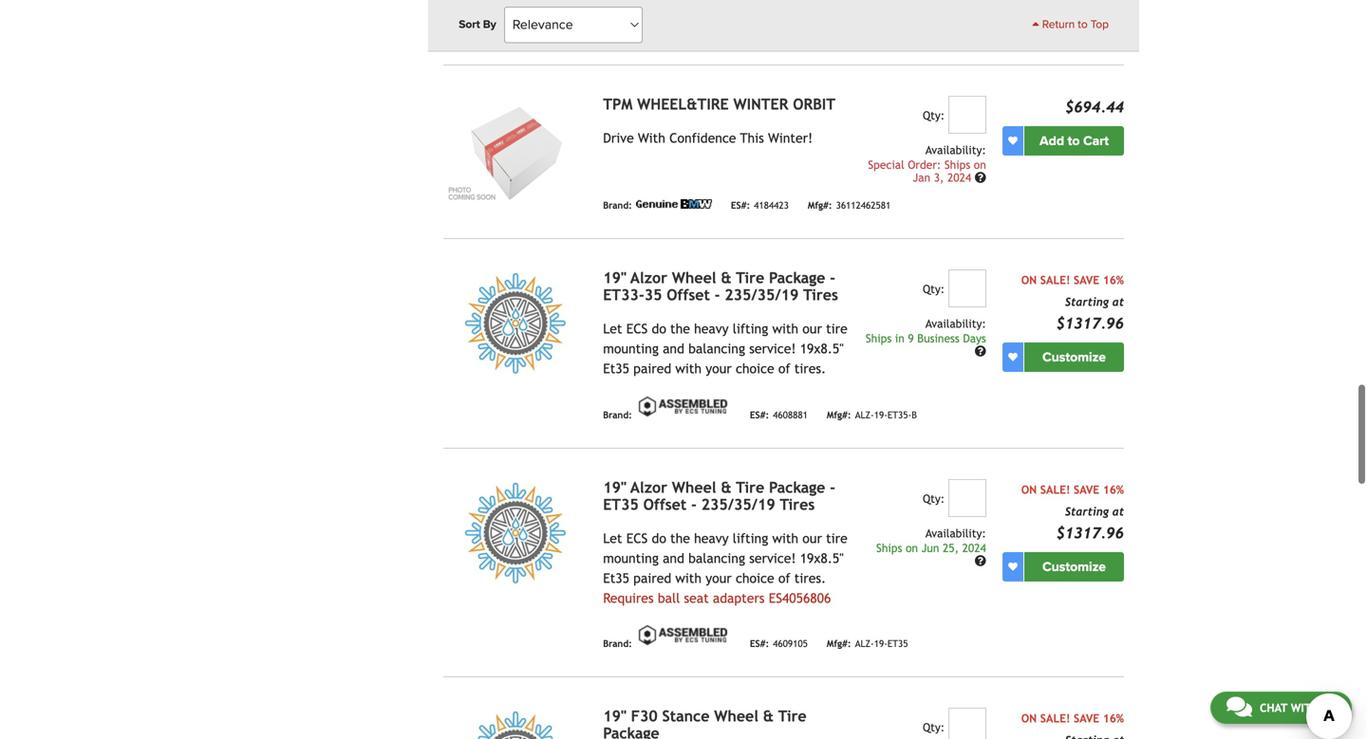 Task type: vqa. For each thing, say whether or not it's contained in the screenshot.
balancing in Let Ecs Do The Heavy Lifting With Our Tire Mounting And Balancing Service! 19X8.5" Et35 Paired With Your Choice Of Tires. Requires Ball Seat Adapters Es4056806
yes



Task type: describe. For each thing, give the bounding box(es) containing it.
3 save from the top
[[1074, 712, 1099, 725]]

mfg#: for 235/35/19
[[827, 410, 851, 421]]

availability: for tpm wheel&tire winter orbit
[[925, 143, 986, 156]]

19x8.5" for let ecs do the heavy lifting with our tire mounting and balancing service! 19x8.5" et35 paired with your choice of tires. requires ball seat adapters es4056806
[[800, 551, 844, 566]]

9
[[908, 332, 914, 345]]

confidence
[[669, 130, 736, 145]]

thumbnail image image
[[444, 96, 588, 204]]

es#: 4184423
[[731, 200, 789, 211]]

0 horizontal spatial on
[[906, 541, 918, 555]]

alzor for offset
[[631, 479, 667, 496]]

3 on from the top
[[1021, 712, 1037, 725]]

on inside special order: ships on jan 3, 2024
[[974, 158, 986, 171]]

on for 19" alzor wheel & tire package - et35 offset - 235/35/19 tires
[[1021, 483, 1037, 496]]

stance
[[662, 708, 710, 725]]

top
[[1091, 18, 1109, 31]]

1 assembled by ecs - corporate logo image from the top
[[636, 11, 731, 35]]

of for let ecs do the heavy lifting with our tire mounting and balancing service! 19x8.5" et35 paired with your choice of tires. requires ball seat adapters es4056806
[[778, 571, 790, 586]]

tire for tires
[[736, 479, 764, 496]]

4184423
[[754, 200, 789, 211]]

tire inside 19" f30 stance wheel & tire package
[[778, 708, 807, 725]]

cart
[[1083, 133, 1109, 149]]

b
[[912, 410, 917, 421]]

ships inside special order: ships on jan 3, 2024
[[945, 158, 970, 171]]

& for -
[[721, 269, 732, 286]]

4608881
[[773, 410, 808, 421]]

package for tires
[[769, 479, 825, 496]]

brand: for tpm wheel&tire winter orbit
[[603, 200, 632, 211]]

et35 inside 19" alzor wheel & tire package - et35 offset - 235/35/19 tires
[[603, 496, 639, 513]]

the for let ecs do the heavy lifting with our tire mounting and balancing service! 19x8.5" et35 paired with your choice of tires.
[[670, 321, 690, 336]]

sale! for 19" alzor wheel & tire package - et35 offset - 235/35/19 tires
[[1040, 483, 1070, 496]]

1 brand: from the top
[[603, 26, 632, 37]]

chat with us link
[[1210, 692, 1352, 724]]

availability: for 19" alzor wheel & tire package - et35 offset - 235/35/19 tires
[[925, 527, 986, 540]]

19" f30 stance wheel & tire package
[[603, 708, 807, 740]]

let ecs do the heavy lifting with our tire mounting and balancing service! 19x8.5" et35 paired with your choice of tires. requires ball seat adapters es4056806
[[603, 531, 848, 606]]

service! for let ecs do the heavy lifting with our tire mounting and balancing service! 19x8.5" et35 paired with your choice of tires.
[[749, 341, 796, 356]]

adapters
[[713, 591, 765, 606]]

qty: for tpm wheel&tire winter orbit
[[923, 108, 945, 122]]

3 16% from the top
[[1103, 712, 1124, 725]]

es4056806
[[769, 591, 831, 606]]

customize for 19" alzor wheel & tire package - et35 offset - 235/35/19 tires
[[1042, 559, 1106, 575]]

us
[[1322, 702, 1336, 715]]

starting for 19" alzor wheel & tire package - et33-35 offset - 235/35/19 tires
[[1065, 295, 1109, 308]]

availability: for 19" alzor wheel & tire package - et33-35 offset - 235/35/19 tires
[[925, 317, 986, 330]]

package for 235/35/19
[[769, 269, 825, 286]]

19" alzor wheel & tire package - et35 offset - 235/35/19 tires
[[603, 479, 835, 513]]

chat
[[1260, 702, 1287, 715]]

wheel inside 19" f30 stance wheel & tire package
[[714, 708, 759, 725]]

mounting for let ecs do the heavy lifting with our tire mounting and balancing service! 19x8.5" et35 paired with your choice of tires. requires ball seat adapters es4056806
[[603, 551, 659, 566]]

lifting for let ecs do the heavy lifting with our tire mounting and balancing service! 19x8.5" et35 paired with your choice of tires. requires ball seat adapters es4056806
[[733, 531, 768, 546]]

and for let ecs do the heavy lifting with our tire mounting and balancing service! 19x8.5" et35 paired with your choice of tires.
[[663, 341, 684, 356]]

es#: 4609105
[[750, 638, 808, 649]]

seat
[[684, 591, 709, 606]]

to for cart
[[1068, 133, 1080, 149]]

ships for 19" alzor wheel & tire package - et33-35 offset - 235/35/19 tires
[[866, 332, 892, 345]]

package inside 19" f30 stance wheel & tire package
[[603, 725, 659, 740]]

your for let ecs do the heavy lifting with our tire mounting and balancing service! 19x8.5" et35 paired with your choice of tires.
[[706, 361, 732, 376]]

question circle image for 19" alzor wheel & tire package - et35 offset - 235/35/19 tires
[[975, 555, 986, 567]]

return to top link
[[1032, 16, 1109, 33]]

brand: for 19" alzor wheel & tire package - et35 offset - 235/35/19 tires
[[603, 638, 632, 649]]

customize link for 19" alzor wheel & tire package - et35 offset - 235/35/19 tires
[[1024, 552, 1124, 582]]

19x8.5" for let ecs do the heavy lifting with our tire mounting and balancing service! 19x8.5" et35 paired with your choice of tires.
[[800, 341, 844, 356]]

comments image
[[1226, 696, 1252, 719]]

our for let ecs do the heavy lifting with our tire mounting and balancing service! 19x8.5" et35 paired with your choice of tires.
[[802, 321, 822, 336]]

$1317.96 for 19" alzor wheel & tire package - et35 offset - 235/35/19 tires
[[1056, 524, 1124, 542]]

question circle image for 19" alzor wheel & tire package - et33-35 offset - 235/35/19 tires
[[975, 345, 986, 357]]

19- for 19" alzor wheel & tire package - et35 offset - 235/35/19 tires
[[874, 638, 888, 649]]

235/35/19 inside 19" alzor wheel & tire package - et35 offset - 235/35/19 tires
[[701, 496, 775, 513]]

ships in 9 business days
[[866, 332, 986, 345]]

with
[[638, 130, 665, 145]]

ships for 19" alzor wheel & tire package - et35 offset - 235/35/19 tires
[[876, 541, 902, 555]]

tire for 235/35/19
[[736, 269, 764, 286]]

paired for let ecs do the heavy lifting with our tire mounting and balancing service! 19x8.5" et35 paired with your choice of tires.
[[633, 361, 671, 376]]

service! for let ecs do the heavy lifting with our tire mounting and balancing service! 19x8.5" et35 paired with your choice of tires. requires ball seat adapters es4056806
[[749, 551, 796, 566]]

alz- for 19" alzor wheel & tire package - et35 offset - 235/35/19 tires
[[855, 638, 874, 649]]

add
[[1040, 133, 1064, 149]]

tpm wheel&tire winter orbit
[[603, 95, 835, 113]]

es#4609105 - alz-19-et35 - 19" alzor wheel & tire package - et35 offset - 235/35/19 tires - let ecs do the heavy lifting with our tire mounting and balancing service! 19x8.5" et35 paired with your choice of tires. - assembled by ecs - bmw image
[[444, 479, 588, 587]]

19" alzor wheel & tire package - et33-35 offset - 235/35/19 tires
[[603, 269, 838, 304]]

let ecs do the heavy lifting with our tire mounting and balancing service! 19x8.5" et35 paired with your choice of tires.
[[603, 321, 848, 376]]

drive with confidence this winter!
[[603, 130, 813, 145]]

offset inside 19" alzor wheel & tire package - et35 offset - 235/35/19 tires
[[643, 496, 687, 513]]

wheel&tire
[[637, 95, 729, 113]]

et35-
[[888, 410, 912, 421]]

19" f30 stance wheel & tire package link
[[603, 708, 807, 740]]

16% for 19" alzor wheel & tire package - et35 offset - 235/35/19 tires
[[1103, 483, 1124, 496]]

at for 19" alzor wheel & tire package - et35 offset - 235/35/19 tires
[[1112, 505, 1124, 518]]

in
[[895, 332, 905, 345]]

3,
[[934, 171, 944, 184]]

lifting for let ecs do the heavy lifting with our tire mounting and balancing service! 19x8.5" et35 paired with your choice of tires.
[[733, 321, 768, 336]]

heavy for let ecs do the heavy lifting with our tire mounting and balancing service! 19x8.5" et35 paired with your choice of tires.
[[694, 321, 729, 336]]

es#: 4608881
[[750, 410, 808, 421]]

alz- for 19" alzor wheel & tire package - et33-35 offset - 235/35/19 tires
[[855, 410, 874, 421]]

mfg#: alz-19-et35
[[827, 638, 908, 649]]

& for 235/35/19
[[721, 479, 732, 496]]

return
[[1042, 18, 1075, 31]]

mounting for let ecs do the heavy lifting with our tire mounting and balancing service! 19x8.5" et35 paired with your choice of tires.
[[603, 341, 659, 356]]

mfg#: 36112462581
[[808, 200, 891, 211]]

do for let ecs do the heavy lifting with our tire mounting and balancing service! 19x8.5" et35 paired with your choice of tires.
[[652, 321, 666, 336]]

this
[[740, 130, 764, 145]]

25,
[[943, 541, 959, 555]]

- up let ecs do the heavy lifting with our tire mounting and balancing service! 19x8.5" et35 paired with your choice of tires. requires ball seat adapters es4056806
[[691, 496, 697, 513]]

16% for 19" alzor wheel & tire package - et33-35 offset - 235/35/19 tires
[[1103, 273, 1124, 286]]

days
[[963, 332, 986, 345]]

19" alzor wheel & tire package - et33-35 offset - 235/35/19 tires link
[[603, 269, 838, 304]]

add to wish list image for 19" alzor wheel & tire package - et33-35 offset - 235/35/19 tires
[[1008, 352, 1018, 362]]

by
[[483, 18, 496, 31]]

tpm wheel&tire winter orbit link
[[603, 95, 835, 113]]

of for let ecs do the heavy lifting with our tire mounting and balancing service! 19x8.5" et35 paired with your choice of tires.
[[778, 361, 790, 376]]

tires. for let ecs do the heavy lifting with our tire mounting and balancing service! 19x8.5" et35 paired with your choice of tires.
[[794, 361, 826, 376]]

customize link for 19" alzor wheel & tire package - et33-35 offset - 235/35/19 tires
[[1024, 343, 1124, 372]]

to for top
[[1078, 18, 1088, 31]]



Task type: locate. For each thing, give the bounding box(es) containing it.
lifting inside let ecs do the heavy lifting with our tire mounting and balancing service! 19x8.5" et35 paired with your choice of tires.
[[733, 321, 768, 336]]

question circle image
[[975, 345, 986, 357], [975, 555, 986, 567]]

our inside let ecs do the heavy lifting with our tire mounting and balancing service! 19x8.5" et35 paired with your choice of tires. requires ball seat adapters es4056806
[[802, 531, 822, 546]]

4 qty: from the top
[[923, 721, 945, 734]]

offset
[[667, 286, 710, 304], [643, 496, 687, 513]]

2 our from the top
[[802, 531, 822, 546]]

0 vertical spatial 16%
[[1103, 273, 1124, 286]]

0 vertical spatial 235/35/19
[[725, 286, 799, 304]]

0 vertical spatial to
[[1078, 18, 1088, 31]]

tire
[[826, 321, 848, 336], [826, 531, 848, 546]]

3 19" from the top
[[603, 708, 626, 725]]

0 vertical spatial add to wish list image
[[1008, 136, 1018, 145]]

our for let ecs do the heavy lifting with our tire mounting and balancing service! 19x8.5" et35 paired with your choice of tires. requires ball seat adapters es4056806
[[802, 531, 822, 546]]

19- for 19" alzor wheel & tire package - et33-35 offset - 235/35/19 tires
[[874, 410, 888, 421]]

et35
[[603, 496, 639, 513], [888, 638, 908, 649]]

$694.44
[[1065, 98, 1124, 116]]

choice
[[736, 361, 774, 376], [736, 571, 774, 586]]

let for let ecs do the heavy lifting with our tire mounting and balancing service! 19x8.5" et35 paired with your choice of tires.
[[603, 321, 622, 336]]

jun
[[921, 541, 939, 555]]

1 vertical spatial es#:
[[750, 410, 769, 421]]

2 vertical spatial wheel
[[714, 708, 759, 725]]

and up ball
[[663, 551, 684, 566]]

mfg#: right the 4608881
[[827, 410, 851, 421]]

19" for et33-
[[603, 269, 626, 286]]

1 vertical spatial package
[[769, 479, 825, 496]]

2 your from the top
[[706, 571, 732, 586]]

assembled by ecs - corporate logo image for -
[[636, 624, 731, 647]]

heavy down "19" alzor wheel & tire package - et35 offset - 235/35/19 tires" link
[[694, 531, 729, 546]]

1 customize from the top
[[1042, 349, 1106, 365]]

qty:
[[923, 108, 945, 122], [923, 282, 945, 296], [923, 492, 945, 505], [923, 721, 945, 734]]

let for let ecs do the heavy lifting with our tire mounting and balancing service! 19x8.5" et35 paired with your choice of tires. requires ball seat adapters es4056806
[[603, 531, 622, 546]]

to inside button
[[1068, 133, 1080, 149]]

2 assembled by ecs - corporate logo image from the top
[[636, 395, 731, 418]]

0 vertical spatial on
[[1021, 273, 1037, 286]]

add to wish list image for 19" alzor wheel & tire package - et35 offset - 235/35/19 tires
[[1008, 562, 1018, 572]]

heavy
[[694, 321, 729, 336], [694, 531, 729, 546]]

1 vertical spatial service!
[[749, 551, 796, 566]]

19x8.5" up es4056806
[[800, 551, 844, 566]]

1 tires. from the top
[[794, 361, 826, 376]]

your inside let ecs do the heavy lifting with our tire mounting and balancing service! 19x8.5" et35 paired with your choice of tires.
[[706, 361, 732, 376]]

business
[[917, 332, 960, 345]]

ships on jun 25, 2024
[[876, 541, 986, 555]]

availability: up 25,
[[925, 527, 986, 540]]

tire inside 19" alzor wheel & tire package - et33-35 offset - 235/35/19 tires
[[736, 269, 764, 286]]

1 of from the top
[[778, 361, 790, 376]]

235/35/19 up let ecs do the heavy lifting with our tire mounting and balancing service! 19x8.5" et35 paired with your choice of tires. requires ball seat adapters es4056806
[[701, 496, 775, 513]]

& inside 19" alzor wheel & tire package - et35 offset - 235/35/19 tires
[[721, 479, 732, 496]]

tires inside 19" alzor wheel & tire package - et33-35 offset - 235/35/19 tires
[[803, 286, 838, 304]]

2 vertical spatial availability:
[[925, 527, 986, 540]]

heavy inside let ecs do the heavy lifting with our tire mounting and balancing service! 19x8.5" et35 paired with your choice of tires. requires ball seat adapters es4056806
[[694, 531, 729, 546]]

2 ecs from the top
[[626, 531, 648, 546]]

2 alz- from the top
[[855, 638, 874, 649]]

19" alzor wheel & tire package - et35 offset - 235/35/19 tires link
[[603, 479, 835, 513]]

service! up es4056806
[[749, 551, 796, 566]]

2 vertical spatial tire
[[778, 708, 807, 725]]

and inside let ecs do the heavy lifting with our tire mounting and balancing service! 19x8.5" et35 paired with your choice of tires.
[[663, 341, 684, 356]]

2 vertical spatial assembled by ecs - corporate logo image
[[636, 624, 731, 647]]

1 vertical spatial to
[[1068, 133, 1080, 149]]

1 vertical spatial balancing
[[688, 551, 745, 566]]

& down the es#: 4609105
[[763, 708, 774, 725]]

2 customize link from the top
[[1024, 552, 1124, 582]]

19" inside 19" f30 stance wheel & tire package
[[603, 708, 626, 725]]

0 vertical spatial save
[[1074, 273, 1099, 286]]

1 vertical spatial tires
[[780, 496, 815, 513]]

1 $1317.96 from the top
[[1056, 314, 1124, 332]]

heavy for let ecs do the heavy lifting with our tire mounting and balancing service! 19x8.5" et35 paired with your choice of tires. requires ball seat adapters es4056806
[[694, 531, 729, 546]]

our
[[802, 321, 822, 336], [802, 531, 822, 546]]

wheel right the stance
[[714, 708, 759, 725]]

balancing up seat
[[688, 551, 745, 566]]

mfg#: alz-19-et35-b
[[827, 410, 917, 421]]

assembled by ecs - corporate logo image for offset
[[636, 395, 731, 418]]

2 19x8.5" from the top
[[800, 551, 844, 566]]

choice up es#: 4608881
[[736, 361, 774, 376]]

availability:
[[925, 143, 986, 156], [925, 317, 986, 330], [925, 527, 986, 540]]

offset right 35
[[667, 286, 710, 304]]

0 vertical spatial tire
[[826, 321, 848, 336]]

0 vertical spatial alzor
[[631, 269, 667, 286]]

on sale!                         save 16% starting at $1317.96
[[1021, 273, 1124, 332], [1021, 483, 1124, 542]]

2024 right the 3,
[[947, 171, 971, 184]]

chat with us
[[1260, 702, 1336, 715]]

tpm
[[603, 95, 633, 113]]

& inside 19" f30 stance wheel & tire package
[[763, 708, 774, 725]]

wheel for offset
[[672, 269, 716, 286]]

balancing inside let ecs do the heavy lifting with our tire mounting and balancing service! 19x8.5" et35 paired with your choice of tires. requires ball seat adapters es4056806
[[688, 551, 745, 566]]

2024 inside special order: ships on jan 3, 2024
[[947, 171, 971, 184]]

0 vertical spatial &
[[721, 269, 732, 286]]

brand: for 19" alzor wheel & tire package - et33-35 offset - 235/35/19 tires
[[603, 410, 632, 421]]

heavy inside let ecs do the heavy lifting with our tire mounting and balancing service! 19x8.5" et35 paired with your choice of tires.
[[694, 321, 729, 336]]

1 vertical spatial 19-
[[874, 638, 888, 649]]

mounting up requires
[[603, 551, 659, 566]]

1 vertical spatial lifting
[[733, 531, 768, 546]]

paired down 35
[[633, 361, 671, 376]]

19x8.5" inside let ecs do the heavy lifting with our tire mounting and balancing service! 19x8.5" et35 paired with your choice of tires.
[[800, 341, 844, 356]]

package inside 19" alzor wheel & tire package - et33-35 offset - 235/35/19 tires
[[769, 269, 825, 286]]

sort
[[459, 18, 480, 31]]

2 on from the top
[[1021, 483, 1037, 496]]

0 vertical spatial our
[[802, 321, 822, 336]]

offset inside 19" alzor wheel & tire package - et33-35 offset - 235/35/19 tires
[[667, 286, 710, 304]]

choice for let ecs do the heavy lifting with our tire mounting and balancing service! 19x8.5" et35 paired with your choice of tires.
[[736, 361, 774, 376]]

requires
[[603, 591, 654, 606]]

1 our from the top
[[802, 321, 822, 336]]

1 mounting from the top
[[603, 341, 659, 356]]

return to top
[[1039, 18, 1109, 31]]

0 vertical spatial 19"
[[603, 269, 626, 286]]

4 brand: from the top
[[603, 638, 632, 649]]

qty: for 19" alzor wheel & tire package - et33-35 offset - 235/35/19 tires
[[923, 282, 945, 296]]

4609105
[[773, 638, 808, 649]]

of inside let ecs do the heavy lifting with our tire mounting and balancing service! 19x8.5" et35 paired with your choice of tires.
[[778, 361, 790, 376]]

2 add to wish list image from the top
[[1008, 352, 1018, 362]]

2 vertical spatial sale!
[[1040, 712, 1070, 725]]

1 horizontal spatial et35
[[888, 638, 908, 649]]

tires. up the 4608881
[[794, 361, 826, 376]]

orbit
[[793, 95, 835, 113]]

0 vertical spatial availability:
[[925, 143, 986, 156]]

1 vertical spatial alz-
[[855, 638, 874, 649]]

balancing
[[688, 341, 745, 356], [688, 551, 745, 566]]

on
[[974, 158, 986, 171], [906, 541, 918, 555]]

1 vertical spatial tire
[[736, 479, 764, 496]]

question circle image down ships on jun 25, 2024
[[975, 555, 986, 567]]

alz- right 4609105 at right
[[855, 638, 874, 649]]

let inside let ecs do the heavy lifting with our tire mounting and balancing service! 19x8.5" et35 paired with your choice of tires. requires ball seat adapters es4056806
[[603, 531, 622, 546]]

choice up 'adapters'
[[736, 571, 774, 586]]

lifting
[[733, 321, 768, 336], [733, 531, 768, 546]]

the down "19" alzor wheel & tire package - et35 offset - 235/35/19 tires" link
[[670, 531, 690, 546]]

1 question circle image from the top
[[975, 345, 986, 357]]

19x8.5" inside let ecs do the heavy lifting with our tire mounting and balancing service! 19x8.5" et35 paired with your choice of tires. requires ball seat adapters es4056806
[[800, 551, 844, 566]]

1 19x8.5" from the top
[[800, 341, 844, 356]]

2 tire from the top
[[826, 531, 848, 546]]

mfg#: for tires
[[827, 638, 851, 649]]

mfg#: left 36112462581
[[808, 200, 832, 211]]

2 on sale!                         save 16% starting at $1317.96 from the top
[[1021, 483, 1124, 542]]

tires. inside let ecs do the heavy lifting with our tire mounting and balancing service! 19x8.5" et35 paired with your choice of tires. requires ball seat adapters es4056806
[[794, 571, 826, 586]]

at for 19" alzor wheel & tire package - et33-35 offset - 235/35/19 tires
[[1112, 295, 1124, 308]]

2 vertical spatial mfg#:
[[827, 638, 851, 649]]

0 vertical spatial heavy
[[694, 321, 729, 336]]

0 vertical spatial at
[[1112, 295, 1124, 308]]

tire left in
[[826, 321, 848, 336]]

1 vertical spatial customize
[[1042, 559, 1106, 575]]

at
[[1112, 295, 1124, 308], [1112, 505, 1124, 518]]

tire
[[736, 269, 764, 286], [736, 479, 764, 496], [778, 708, 807, 725]]

let inside let ecs do the heavy lifting with our tire mounting and balancing service! 19x8.5" et35 paired with your choice of tires.
[[603, 321, 622, 336]]

save for 19" alzor wheel & tire package - et33-35 offset - 235/35/19 tires
[[1074, 273, 1099, 286]]

2 qty: from the top
[[923, 282, 945, 296]]

drive
[[603, 130, 634, 145]]

tires.
[[794, 361, 826, 376], [794, 571, 826, 586]]

19" inside 19" alzor wheel & tire package - et35 offset - 235/35/19 tires
[[603, 479, 626, 496]]

2 and from the top
[[663, 551, 684, 566]]

offset up let ecs do the heavy lifting with our tire mounting and balancing service! 19x8.5" et35 paired with your choice of tires. requires ball seat adapters es4056806
[[643, 496, 687, 513]]

2 vertical spatial on
[[1021, 712, 1037, 725]]

qty: for 19" alzor wheel & tire package - et35 offset - 235/35/19 tires
[[923, 492, 945, 505]]

1 availability: from the top
[[925, 143, 986, 156]]

2 do from the top
[[652, 531, 666, 546]]

tires down the 4608881
[[780, 496, 815, 513]]

paired
[[633, 361, 671, 376], [633, 571, 671, 586]]

1 heavy from the top
[[694, 321, 729, 336]]

alzor inside 19" alzor wheel & tire package - et33-35 offset - 235/35/19 tires
[[631, 269, 667, 286]]

1 vertical spatial on sale!                         save 16% starting at $1317.96
[[1021, 483, 1124, 542]]

choice for let ecs do the heavy lifting with our tire mounting and balancing service! 19x8.5" et35 paired with your choice of tires. requires ball seat adapters es4056806
[[736, 571, 774, 586]]

1 customize link from the top
[[1024, 343, 1124, 372]]

sale! for 19" alzor wheel & tire package - et33-35 offset - 235/35/19 tires
[[1040, 273, 1070, 286]]

0 vertical spatial package
[[769, 269, 825, 286]]

genuine bmw - corporate logo image
[[636, 199, 712, 209]]

tire down es#: 4608881
[[736, 479, 764, 496]]

1 vertical spatial 19"
[[603, 479, 626, 496]]

winter
[[733, 95, 788, 113]]

1 vertical spatial mounting
[[603, 551, 659, 566]]

2 at from the top
[[1112, 505, 1124, 518]]

do down 35
[[652, 321, 666, 336]]

2 vertical spatial &
[[763, 708, 774, 725]]

2 question circle image from the top
[[975, 555, 986, 567]]

2 paired from the top
[[633, 571, 671, 586]]

save
[[1074, 273, 1099, 286], [1074, 483, 1099, 496], [1074, 712, 1099, 725]]

ecs down et33-
[[626, 321, 648, 336]]

0 vertical spatial mfg#:
[[808, 200, 832, 211]]

0 vertical spatial wheel
[[672, 269, 716, 286]]

1 lifting from the top
[[733, 321, 768, 336]]

your for let ecs do the heavy lifting with our tire mounting and balancing service! 19x8.5" et35 paired with your choice of tires. requires ball seat adapters es4056806
[[706, 571, 732, 586]]

36112462581
[[836, 200, 891, 211]]

wheel right 35
[[672, 269, 716, 286]]

3 add to wish list image from the top
[[1008, 562, 1018, 572]]

None number field
[[948, 96, 986, 134], [948, 269, 986, 307], [948, 479, 986, 517], [948, 708, 986, 740], [948, 96, 986, 134], [948, 269, 986, 307], [948, 479, 986, 517], [948, 708, 986, 740]]

brand:
[[603, 26, 632, 37], [603, 200, 632, 211], [603, 410, 632, 421], [603, 638, 632, 649]]

- down mfg#: alz-19-et35-b
[[830, 479, 835, 496]]

1 vertical spatial wheel
[[672, 479, 716, 496]]

of up es#: 4608881
[[778, 361, 790, 376]]

your
[[706, 361, 732, 376], [706, 571, 732, 586]]

2 service! from the top
[[749, 551, 796, 566]]

of inside let ecs do the heavy lifting with our tire mounting and balancing service! 19x8.5" et35 paired with your choice of tires. requires ball seat adapters es4056806
[[778, 571, 790, 586]]

et35 down et33-
[[603, 361, 629, 376]]

customize for 19" alzor wheel & tire package - et33-35 offset - 235/35/19 tires
[[1042, 349, 1106, 365]]

package down 4184423
[[769, 269, 825, 286]]

1 sale! from the top
[[1040, 273, 1070, 286]]

2 let from the top
[[603, 531, 622, 546]]

es#: left 4184423
[[731, 200, 750, 211]]

1 vertical spatial 16%
[[1103, 483, 1124, 496]]

wheel
[[672, 269, 716, 286], [672, 479, 716, 496], [714, 708, 759, 725]]

lifting down "19" alzor wheel & tire package - et35 offset - 235/35/19 tires" link
[[733, 531, 768, 546]]

1 vertical spatial assembled by ecs - corporate logo image
[[636, 395, 731, 418]]

0 vertical spatial balancing
[[688, 341, 745, 356]]

1 vertical spatial et35
[[888, 638, 908, 649]]

the inside let ecs do the heavy lifting with our tire mounting and balancing service! 19x8.5" et35 paired with your choice of tires.
[[670, 321, 690, 336]]

2 16% from the top
[[1103, 483, 1124, 496]]

235/35/19 up let ecs do the heavy lifting with our tire mounting and balancing service! 19x8.5" et35 paired with your choice of tires.
[[725, 286, 799, 304]]

3 sale! from the top
[[1040, 712, 1070, 725]]

to right add
[[1068, 133, 1080, 149]]

1 19" from the top
[[603, 269, 626, 286]]

assembled by ecs - corporate logo image down let ecs do the heavy lifting with our tire mounting and balancing service! 19x8.5" et35 paired with your choice of tires.
[[636, 395, 731, 418]]

service! up es#: 4608881
[[749, 341, 796, 356]]

choice inside let ecs do the heavy lifting with our tire mounting and balancing service! 19x8.5" et35 paired with your choice of tires.
[[736, 361, 774, 376]]

and inside let ecs do the heavy lifting with our tire mounting and balancing service! 19x8.5" et35 paired with your choice of tires. requires ball seat adapters es4056806
[[663, 551, 684, 566]]

on up question circle image on the top right
[[974, 158, 986, 171]]

our left in
[[802, 321, 822, 336]]

es#: left the 4608881
[[750, 410, 769, 421]]

mounting down et33-
[[603, 341, 659, 356]]

1 vertical spatial 2024
[[962, 541, 986, 555]]

1 vertical spatial 19x8.5"
[[800, 551, 844, 566]]

19" inside 19" alzor wheel & tire package - et33-35 offset - 235/35/19 tires
[[603, 269, 626, 286]]

tire down 4609105 at right
[[778, 708, 807, 725]]

19- right 4609105 at right
[[874, 638, 888, 649]]

1 19- from the top
[[874, 410, 888, 421]]

1 vertical spatial starting
[[1065, 505, 1109, 518]]

and for let ecs do the heavy lifting with our tire mounting and balancing service! 19x8.5" et35 paired with your choice of tires. requires ball seat adapters es4056806
[[663, 551, 684, 566]]

paired inside let ecs do the heavy lifting with our tire mounting and balancing service! 19x8.5" et35 paired with your choice of tires. requires ball seat adapters es4056806
[[633, 571, 671, 586]]

1 vertical spatial ecs
[[626, 531, 648, 546]]

let down et33-
[[603, 321, 622, 336]]

1 vertical spatial &
[[721, 479, 732, 496]]

1 let from the top
[[603, 321, 622, 336]]

our up es4056806
[[802, 531, 822, 546]]

save for 19" alzor wheel & tire package - et35 offset - 235/35/19 tires
[[1074, 483, 1099, 496]]

2 19" from the top
[[603, 479, 626, 496]]

your down 19" alzor wheel & tire package - et33-35 offset - 235/35/19 tires
[[706, 361, 732, 376]]

question circle image
[[975, 172, 986, 183]]

assembled by ecs - corporate logo image up wheel&tire
[[636, 11, 731, 35]]

on for 19" alzor wheel & tire package - et33-35 offset - 235/35/19 tires
[[1021, 273, 1037, 286]]

& inside 19" alzor wheel & tire package - et33-35 offset - 235/35/19 tires
[[721, 269, 732, 286]]

with
[[772, 321, 798, 336], [675, 361, 702, 376], [772, 531, 798, 546], [675, 571, 702, 586], [1291, 702, 1319, 715]]

ecs inside let ecs do the heavy lifting with our tire mounting and balancing service! 19x8.5" et35 paired with your choice of tires. requires ball seat adapters es4056806
[[626, 531, 648, 546]]

16%
[[1103, 273, 1124, 286], [1103, 483, 1124, 496], [1103, 712, 1124, 725]]

3 assembled by ecs - corporate logo image from the top
[[636, 624, 731, 647]]

starting for 19" alzor wheel & tire package - et35 offset - 235/35/19 tires
[[1065, 505, 1109, 518]]

2024 right 25,
[[962, 541, 986, 555]]

1 qty: from the top
[[923, 108, 945, 122]]

alz-
[[855, 410, 874, 421], [855, 638, 874, 649]]

es#4609318 - st-19-120-f3x - 19" f30 stance wheel & tire package  - if you want the perfect fitment, this is the wheel and tire package for you. let us guide you with step by step instructions of how you should set up your stance! - assembled by ecs - bmw image
[[444, 708, 588, 740]]

on left jun
[[906, 541, 918, 555]]

es#: for tires
[[750, 638, 769, 649]]

sale!
[[1040, 273, 1070, 286], [1040, 483, 1070, 496], [1040, 712, 1070, 725]]

service! inside let ecs do the heavy lifting with our tire mounting and balancing service! 19x8.5" et35 paired with your choice of tires. requires ball seat adapters es4056806
[[749, 551, 796, 566]]

2 balancing from the top
[[688, 551, 745, 566]]

2 vertical spatial package
[[603, 725, 659, 740]]

the
[[670, 321, 690, 336], [670, 531, 690, 546]]

jan
[[913, 171, 930, 184]]

2 tires. from the top
[[794, 571, 826, 586]]

0 vertical spatial ships
[[945, 158, 970, 171]]

1 tire from the top
[[826, 321, 848, 336]]

1 vertical spatial choice
[[736, 571, 774, 586]]

ships right the 3,
[[945, 158, 970, 171]]

balancing for let ecs do the heavy lifting with our tire mounting and balancing service! 19x8.5" et35 paired with your choice of tires.
[[688, 341, 745, 356]]

ecs for let ecs do the heavy lifting with our tire mounting and balancing service! 19x8.5" et35 paired with your choice of tires. requires ball seat adapters es4056806
[[626, 531, 648, 546]]

alzor
[[631, 269, 667, 286], [631, 479, 667, 496]]

heavy down 19" alzor wheel & tire package - et33-35 offset - 235/35/19 tires
[[694, 321, 729, 336]]

0 vertical spatial service!
[[749, 341, 796, 356]]

- up let ecs do the heavy lifting with our tire mounting and balancing service! 19x8.5" et35 paired with your choice of tires.
[[714, 286, 720, 304]]

19-
[[874, 410, 888, 421], [874, 638, 888, 649]]

0 vertical spatial et35
[[603, 361, 629, 376]]

sort by
[[459, 18, 496, 31]]

paired up ball
[[633, 571, 671, 586]]

1 service! from the top
[[749, 341, 796, 356]]

0 vertical spatial ecs
[[626, 321, 648, 336]]

1 starting from the top
[[1065, 295, 1109, 308]]

2 19- from the top
[[874, 638, 888, 649]]

et35 up requires
[[603, 571, 629, 586]]

balancing down 19" alzor wheel & tire package - et33-35 offset - 235/35/19 tires
[[688, 341, 745, 356]]

0 vertical spatial assembled by ecs - corporate logo image
[[636, 11, 731, 35]]

1 vertical spatial 235/35/19
[[701, 496, 775, 513]]

1 on sale!                         save 16% starting at $1317.96 from the top
[[1021, 273, 1124, 332]]

0 vertical spatial question circle image
[[975, 345, 986, 357]]

et33-
[[603, 286, 644, 304]]

1 et35 from the top
[[603, 361, 629, 376]]

tire inside let ecs do the heavy lifting with our tire mounting and balancing service! 19x8.5" et35 paired with your choice of tires.
[[826, 321, 848, 336]]

to left top
[[1078, 18, 1088, 31]]

1 vertical spatial tire
[[826, 531, 848, 546]]

et35 inside let ecs do the heavy lifting with our tire mounting and balancing service! 19x8.5" et35 paired with your choice of tires.
[[603, 361, 629, 376]]

f30
[[631, 708, 658, 725]]

1 vertical spatial tires.
[[794, 571, 826, 586]]

3 availability: from the top
[[925, 527, 986, 540]]

19x8.5"
[[800, 341, 844, 356], [800, 551, 844, 566]]

2 the from the top
[[670, 531, 690, 546]]

winter!
[[768, 130, 813, 145]]

package
[[769, 269, 825, 286], [769, 479, 825, 496], [603, 725, 659, 740]]

1 save from the top
[[1074, 273, 1099, 286]]

0 vertical spatial offset
[[667, 286, 710, 304]]

1 vertical spatial offset
[[643, 496, 687, 513]]

19x8.5" up the 4608881
[[800, 341, 844, 356]]

add to cart button
[[1024, 126, 1124, 155]]

customize
[[1042, 349, 1106, 365], [1042, 559, 1106, 575]]

assembled by ecs - corporate logo image
[[636, 11, 731, 35], [636, 395, 731, 418], [636, 624, 731, 647]]

1 and from the top
[[663, 341, 684, 356]]

2 choice from the top
[[736, 571, 774, 586]]

1 paired from the top
[[633, 361, 671, 376]]

mfg#:
[[808, 200, 832, 211], [827, 410, 851, 421], [827, 638, 851, 649]]

2 mounting from the top
[[603, 551, 659, 566]]

on sale!                         save 16%
[[1021, 712, 1124, 725]]

0 vertical spatial sale!
[[1040, 273, 1070, 286]]

1 vertical spatial paired
[[633, 571, 671, 586]]

0 vertical spatial on sale!                         save 16% starting at $1317.96
[[1021, 273, 1124, 332]]

on sale!                         save 16% starting at $1317.96 for 19" alzor wheel & tire package - et35 offset - 235/35/19 tires
[[1021, 483, 1124, 542]]

add to wish list image
[[1008, 136, 1018, 145], [1008, 352, 1018, 362], [1008, 562, 1018, 572]]

mounting
[[603, 341, 659, 356], [603, 551, 659, 566]]

1 vertical spatial customize link
[[1024, 552, 1124, 582]]

do up ball
[[652, 531, 666, 546]]

2 availability: from the top
[[925, 317, 986, 330]]

1 alz- from the top
[[855, 410, 874, 421]]

0 vertical spatial customize
[[1042, 349, 1106, 365]]

et35
[[603, 361, 629, 376], [603, 571, 629, 586]]

special
[[868, 158, 904, 171]]

paired inside let ecs do the heavy lifting with our tire mounting and balancing service! 19x8.5" et35 paired with your choice of tires.
[[633, 361, 671, 376]]

and
[[663, 341, 684, 356], [663, 551, 684, 566]]

3 brand: from the top
[[603, 410, 632, 421]]

and down 19" alzor wheel & tire package - et33-35 offset - 235/35/19 tires
[[663, 341, 684, 356]]

tire for let ecs do the heavy lifting with our tire mounting and balancing service! 19x8.5" et35 paired with your choice of tires. requires ball seat adapters es4056806
[[826, 531, 848, 546]]

0 vertical spatial et35
[[603, 496, 639, 513]]

1 ecs from the top
[[626, 321, 648, 336]]

et35 inside let ecs do the heavy lifting with our tire mounting and balancing service! 19x8.5" et35 paired with your choice of tires. requires ball seat adapters es4056806
[[603, 571, 629, 586]]

2 save from the top
[[1074, 483, 1099, 496]]

19" for et35
[[603, 479, 626, 496]]

1 vertical spatial question circle image
[[975, 555, 986, 567]]

the for let ecs do the heavy lifting with our tire mounting and balancing service! 19x8.5" et35 paired with your choice of tires. requires ball seat adapters es4056806
[[670, 531, 690, 546]]

add to cart
[[1040, 133, 1109, 149]]

$1317.96 for 19" alzor wheel & tire package - et33-35 offset - 235/35/19 tires
[[1056, 314, 1124, 332]]

availability: up the 3,
[[925, 143, 986, 156]]

1 vertical spatial let
[[603, 531, 622, 546]]

ships left in
[[866, 332, 892, 345]]

1 vertical spatial add to wish list image
[[1008, 352, 1018, 362]]

mfg#: right 4609105 at right
[[827, 638, 851, 649]]

on
[[1021, 273, 1037, 286], [1021, 483, 1037, 496], [1021, 712, 1037, 725]]

1 do from the top
[[652, 321, 666, 336]]

2 sale! from the top
[[1040, 483, 1070, 496]]

wheel inside 19" alzor wheel & tire package - et33-35 offset - 235/35/19 tires
[[672, 269, 716, 286]]

your up 'adapters'
[[706, 571, 732, 586]]

0 vertical spatial customize link
[[1024, 343, 1124, 372]]

2 et35 from the top
[[603, 571, 629, 586]]

- down "mfg#: 36112462581"
[[830, 269, 835, 286]]

es#: for 235/35/19
[[750, 410, 769, 421]]

let up requires
[[603, 531, 622, 546]]

2 customize from the top
[[1042, 559, 1106, 575]]

1 on from the top
[[1021, 273, 1037, 286]]

0 vertical spatial let
[[603, 321, 622, 336]]

0 vertical spatial tire
[[736, 269, 764, 286]]

1 your from the top
[[706, 361, 732, 376]]

tires inside 19" alzor wheel & tire package - et35 offset - 235/35/19 tires
[[780, 496, 815, 513]]

0 vertical spatial do
[[652, 321, 666, 336]]

& up let ecs do the heavy lifting with our tire mounting and balancing service! 19x8.5" et35 paired with your choice of tires.
[[721, 269, 732, 286]]

1 vertical spatial save
[[1074, 483, 1099, 496]]

mounting inside let ecs do the heavy lifting with our tire mounting and balancing service! 19x8.5" et35 paired with your choice of tires. requires ball seat adapters es4056806
[[603, 551, 659, 566]]

starting
[[1065, 295, 1109, 308], [1065, 505, 1109, 518]]

1 alzor from the top
[[631, 269, 667, 286]]

order:
[[908, 158, 941, 171]]

2 lifting from the top
[[733, 531, 768, 546]]

service! inside let ecs do the heavy lifting with our tire mounting and balancing service! 19x8.5" et35 paired with your choice of tires.
[[749, 341, 796, 356]]

ecs inside let ecs do the heavy lifting with our tire mounting and balancing service! 19x8.5" et35 paired with your choice of tires.
[[626, 321, 648, 336]]

& up let ecs do the heavy lifting with our tire mounting and balancing service! 19x8.5" et35 paired with your choice of tires. requires ball seat adapters es4056806
[[721, 479, 732, 496]]

0 vertical spatial paired
[[633, 361, 671, 376]]

wheel inside 19" alzor wheel & tire package - et35 offset - 235/35/19 tires
[[672, 479, 716, 496]]

balancing inside let ecs do the heavy lifting with our tire mounting and balancing service! 19x8.5" et35 paired with your choice of tires.
[[688, 341, 745, 356]]

tire inside 19" alzor wheel & tire package - et35 offset - 235/35/19 tires
[[736, 479, 764, 496]]

1 at from the top
[[1112, 295, 1124, 308]]

special order: ships on jan 3, 2024
[[868, 158, 986, 184]]

0 vertical spatial starting
[[1065, 295, 1109, 308]]

your inside let ecs do the heavy lifting with our tire mounting and balancing service! 19x8.5" et35 paired with your choice of tires. requires ball seat adapters es4056806
[[706, 571, 732, 586]]

1 vertical spatial $1317.96
[[1056, 524, 1124, 542]]

1 add to wish list image from the top
[[1008, 136, 1018, 145]]

1 vertical spatial heavy
[[694, 531, 729, 546]]

availability: up business
[[925, 317, 986, 330]]

package inside 19" alzor wheel & tire package - et35 offset - 235/35/19 tires
[[769, 479, 825, 496]]

2 brand: from the top
[[603, 200, 632, 211]]

paired for let ecs do the heavy lifting with our tire mounting and balancing service! 19x8.5" et35 paired with your choice of tires. requires ball seat adapters es4056806
[[633, 571, 671, 586]]

1 vertical spatial do
[[652, 531, 666, 546]]

ships
[[945, 158, 970, 171], [866, 332, 892, 345], [876, 541, 902, 555]]

19- left b
[[874, 410, 888, 421]]

the inside let ecs do the heavy lifting with our tire mounting and balancing service! 19x8.5" et35 paired with your choice of tires. requires ball seat adapters es4056806
[[670, 531, 690, 546]]

tire inside let ecs do the heavy lifting with our tire mounting and balancing service! 19x8.5" et35 paired with your choice of tires. requires ball seat adapters es4056806
[[826, 531, 848, 546]]

package left the stance
[[603, 725, 659, 740]]

2 vertical spatial 19"
[[603, 708, 626, 725]]

lifting down 19" alzor wheel & tire package - et33-35 offset - 235/35/19 tires
[[733, 321, 768, 336]]

of up es4056806
[[778, 571, 790, 586]]

2 starting from the top
[[1065, 505, 1109, 518]]

3 qty: from the top
[[923, 492, 945, 505]]

et35 for let ecs do the heavy lifting with our tire mounting and balancing service! 19x8.5" et35 paired with your choice of tires. requires ball seat adapters es4056806
[[603, 571, 629, 586]]

0 vertical spatial es#:
[[731, 200, 750, 211]]

235/35/19
[[725, 286, 799, 304], [701, 496, 775, 513]]

2 heavy from the top
[[694, 531, 729, 546]]

1 vertical spatial availability:
[[925, 317, 986, 330]]

0 vertical spatial and
[[663, 341, 684, 356]]

tire up es4056806
[[826, 531, 848, 546]]

235/35/19 inside 19" alzor wheel & tire package - et33-35 offset - 235/35/19 tires
[[725, 286, 799, 304]]

the down 19" alzor wheel & tire package - et33-35 offset - 235/35/19 tires 'link'
[[670, 321, 690, 336]]

1 vertical spatial on
[[1021, 483, 1037, 496]]

ecs up requires
[[626, 531, 648, 546]]

0 vertical spatial 2024
[[947, 171, 971, 184]]

ships left jun
[[876, 541, 902, 555]]

do for let ecs do the heavy lifting with our tire mounting and balancing service! 19x8.5" et35 paired with your choice of tires. requires ball seat adapters es4056806
[[652, 531, 666, 546]]

on sale!                         save 16% starting at $1317.96 for 19" alzor wheel & tire package - et33-35 offset - 235/35/19 tires
[[1021, 273, 1124, 332]]

es#:
[[731, 200, 750, 211], [750, 410, 769, 421], [750, 638, 769, 649]]

mounting inside let ecs do the heavy lifting with our tire mounting and balancing service! 19x8.5" et35 paired with your choice of tires.
[[603, 341, 659, 356]]

2 $1317.96 from the top
[[1056, 524, 1124, 542]]

alz- left et35-
[[855, 410, 874, 421]]

35
[[644, 286, 662, 304]]

1 vertical spatial alzor
[[631, 479, 667, 496]]

19"
[[603, 269, 626, 286], [603, 479, 626, 496], [603, 708, 626, 725]]

1 vertical spatial your
[[706, 571, 732, 586]]

es#4608881 - alz-19-et35-b - 19" alzor wheel & tire package - et33-35 offset - 235/35/19 tires - let ecs do the heavy lifting with our tire mounting and balancing service! 19x8.5" et35 paired with your choice of tires. - assembled by ecs - bmw image
[[444, 269, 588, 378]]

balancing for let ecs do the heavy lifting with our tire mounting and balancing service! 19x8.5" et35 paired with your choice of tires. requires ball seat adapters es4056806
[[688, 551, 745, 566]]

customize link
[[1024, 343, 1124, 372], [1024, 552, 1124, 582]]

2 alzor from the top
[[631, 479, 667, 496]]

choice inside let ecs do the heavy lifting with our tire mounting and balancing service! 19x8.5" et35 paired with your choice of tires. requires ball seat adapters es4056806
[[736, 571, 774, 586]]

package down the 4608881
[[769, 479, 825, 496]]

caret up image
[[1032, 18, 1039, 29]]

0 vertical spatial tires
[[803, 286, 838, 304]]

assembled by ecs - corporate logo image down seat
[[636, 624, 731, 647]]

0 vertical spatial mounting
[[603, 341, 659, 356]]

ball
[[658, 591, 680, 606]]

0 vertical spatial of
[[778, 361, 790, 376]]

lifting inside let ecs do the heavy lifting with our tire mounting and balancing service! 19x8.5" et35 paired with your choice of tires. requires ball seat adapters es4056806
[[733, 531, 768, 546]]

tire for let ecs do the heavy lifting with our tire mounting and balancing service! 19x8.5" et35 paired with your choice of tires.
[[826, 321, 848, 336]]

2 of from the top
[[778, 571, 790, 586]]

2 vertical spatial ships
[[876, 541, 902, 555]]

tires. inside let ecs do the heavy lifting with our tire mounting and balancing service! 19x8.5" et35 paired with your choice of tires.
[[794, 361, 826, 376]]

1 vertical spatial the
[[670, 531, 690, 546]]

2 vertical spatial save
[[1074, 712, 1099, 725]]

tires. up es4056806
[[794, 571, 826, 586]]

1 choice from the top
[[736, 361, 774, 376]]

do inside let ecs do the heavy lifting with our tire mounting and balancing service! 19x8.5" et35 paired with your choice of tires. requires ball seat adapters es4056806
[[652, 531, 666, 546]]

tire down the es#: 4184423
[[736, 269, 764, 286]]

0 vertical spatial $1317.96
[[1056, 314, 1124, 332]]

1 vertical spatial and
[[663, 551, 684, 566]]

ecs
[[626, 321, 648, 336], [626, 531, 648, 546]]

ecs for let ecs do the heavy lifting with our tire mounting and balancing service! 19x8.5" et35 paired with your choice of tires.
[[626, 321, 648, 336]]

do inside let ecs do the heavy lifting with our tire mounting and balancing service! 19x8.5" et35 paired with your choice of tires.
[[652, 321, 666, 336]]

wheel up let ecs do the heavy lifting with our tire mounting and balancing service! 19x8.5" et35 paired with your choice of tires. requires ball seat adapters es4056806
[[672, 479, 716, 496]]

alzor for 35
[[631, 269, 667, 286]]

1 vertical spatial mfg#:
[[827, 410, 851, 421]]

1 16% from the top
[[1103, 273, 1124, 286]]

our inside let ecs do the heavy lifting with our tire mounting and balancing service! 19x8.5" et35 paired with your choice of tires.
[[802, 321, 822, 336]]

question circle image down the days
[[975, 345, 986, 357]]

tires down "mfg#: 36112462581"
[[803, 286, 838, 304]]

1 balancing from the top
[[688, 341, 745, 356]]

1 the from the top
[[670, 321, 690, 336]]

et35 for let ecs do the heavy lifting with our tire mounting and balancing service! 19x8.5" et35 paired with your choice of tires.
[[603, 361, 629, 376]]

tires. for let ecs do the heavy lifting with our tire mounting and balancing service! 19x8.5" et35 paired with your choice of tires. requires ball seat adapters es4056806
[[794, 571, 826, 586]]

wheel for -
[[672, 479, 716, 496]]

to
[[1078, 18, 1088, 31], [1068, 133, 1080, 149]]

alzor inside 19" alzor wheel & tire package - et35 offset - 235/35/19 tires
[[631, 479, 667, 496]]

es#: left 4609105 at right
[[750, 638, 769, 649]]



